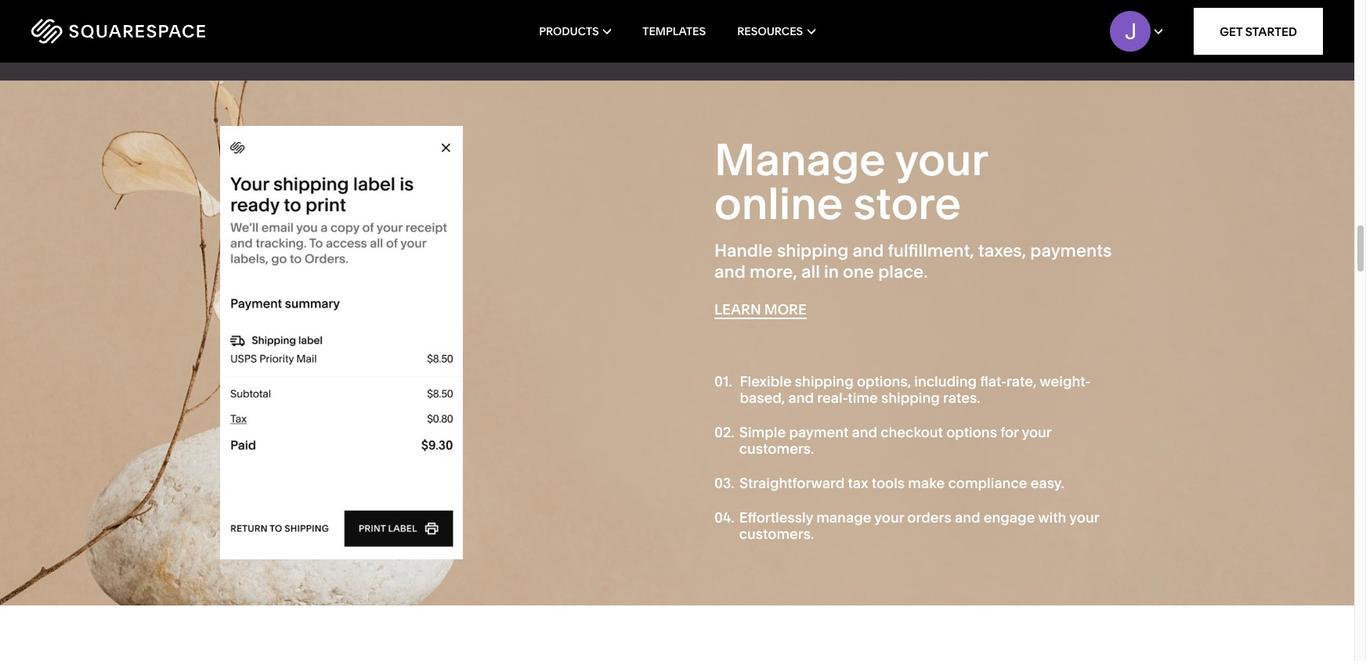 Task type: vqa. For each thing, say whether or not it's contained in the screenshot.
The
no



Task type: describe. For each thing, give the bounding box(es) containing it.
options
[[946, 424, 997, 442]]

all
[[801, 261, 820, 282]]

tools
[[872, 475, 905, 493]]

get
[[1220, 24, 1243, 39]]

time
[[848, 389, 878, 407]]

templates
[[643, 24, 706, 38]]

artips studio website homepage image
[[693, 0, 1226, 17]]

manage
[[714, 133, 886, 187]]

and up learn on the right top of page
[[714, 261, 746, 282]]

checkout
[[881, 424, 943, 442]]

store
[[853, 177, 961, 230]]

and inside 02. simple payment and checkout options for your customers.
[[852, 424, 877, 442]]

and right in
[[853, 241, 884, 262]]

online
[[714, 177, 843, 230]]

get started
[[1220, 24, 1297, 39]]

options,
[[857, 373, 911, 391]]

simple
[[739, 424, 786, 442]]

effortlessly
[[739, 509, 813, 527]]

shipping up payment
[[795, 373, 854, 391]]

04.
[[714, 509, 734, 527]]

flexible
[[740, 373, 792, 391]]

and inside '01. flexible shipping options, including flat-rate, weight- based, and real-time shipping rates.'
[[788, 389, 814, 407]]

manage your online store
[[714, 133, 987, 230]]

customers. inside 02. simple payment and checkout options for your customers.
[[739, 441, 814, 459]]

one
[[843, 261, 874, 282]]

fulfillment,
[[888, 241, 974, 262]]

learn more link
[[714, 301, 807, 320]]

payments
[[1030, 241, 1112, 262]]

easy.
[[1031, 475, 1064, 493]]

customers. inside 04. effortlessly manage your orders and engage with your customers.
[[739, 526, 814, 544]]

shipping inside handle shipping and fulfillment, taxes, payments and more, all in one place.
[[777, 241, 849, 262]]

payment
[[789, 424, 849, 442]]

in
[[824, 261, 839, 282]]

taxes,
[[978, 241, 1026, 262]]

03. straightforward tax tools make compliance easy.
[[714, 475, 1064, 493]]

orders
[[907, 509, 952, 527]]

your inside 02. simple payment and checkout options for your customers.
[[1022, 424, 1051, 442]]

for
[[1000, 424, 1019, 442]]

your inside manage your online store
[[895, 133, 987, 187]]

products
[[539, 24, 599, 38]]

rate,
[[1007, 373, 1037, 391]]

straightforward
[[739, 475, 845, 493]]



Task type: locate. For each thing, give the bounding box(es) containing it.
and
[[853, 241, 884, 262], [714, 261, 746, 282], [788, 389, 814, 407], [852, 424, 877, 442], [955, 509, 980, 527]]

and right orders
[[955, 509, 980, 527]]

learn more
[[714, 301, 807, 319]]

started
[[1245, 24, 1297, 39]]

02.
[[714, 424, 734, 442]]

squarespace logo link
[[31, 19, 290, 44]]

customers.
[[739, 441, 814, 459], [739, 526, 814, 544]]

more
[[764, 301, 807, 319]]

tax
[[848, 475, 868, 493]]

1 vertical spatial customers.
[[739, 526, 814, 544]]

compliance
[[948, 475, 1027, 493]]

your
[[895, 133, 987, 187], [1022, 424, 1051, 442], [874, 509, 904, 527], [1069, 509, 1099, 527]]

02. simple payment and checkout options for your customers.
[[714, 424, 1051, 459]]

example of interface to print a shipping label image
[[220, 126, 463, 560]]

manage
[[816, 509, 871, 527]]

01. flexible shipping options, including flat-rate, weight- based, and real-time shipping rates.
[[714, 373, 1091, 407]]

customers. down 'straightforward'
[[739, 526, 814, 544]]

engage
[[984, 509, 1035, 527]]

resources
[[737, 24, 803, 38]]

0 vertical spatial customers.
[[739, 441, 814, 459]]

based,
[[740, 389, 785, 407]]

including
[[914, 373, 977, 391]]

rates.
[[943, 389, 980, 407]]

shipping down online
[[777, 241, 849, 262]]

2 customers. from the top
[[739, 526, 814, 544]]

shipping
[[777, 241, 849, 262], [795, 373, 854, 391], [881, 389, 940, 407]]

04. effortlessly manage your orders and engage with your customers.
[[714, 509, 1099, 544]]

resources button
[[737, 0, 815, 63]]

and down 'time' at right bottom
[[852, 424, 877, 442]]

01.
[[714, 373, 732, 391]]

squarespace logo image
[[31, 19, 205, 44]]

place.
[[878, 261, 928, 282]]

more,
[[750, 261, 797, 282]]

shipping up checkout at bottom right
[[881, 389, 940, 407]]

and inside 04. effortlessly manage your orders and engage with your customers.
[[955, 509, 980, 527]]

handle shipping and fulfillment, taxes, payments and more, all in one place.
[[714, 241, 1112, 282]]

products button
[[539, 0, 611, 63]]

flat-
[[980, 373, 1007, 391]]

real-
[[817, 389, 848, 407]]

with
[[1038, 509, 1066, 527]]

weight-
[[1040, 373, 1091, 391]]

customers. up 'straightforward'
[[739, 441, 814, 459]]

learn
[[714, 301, 761, 319]]

get started link
[[1194, 8, 1323, 55]]

handle
[[714, 241, 773, 262]]

and left real-
[[788, 389, 814, 407]]

make
[[908, 475, 945, 493]]

1 customers. from the top
[[739, 441, 814, 459]]

03.
[[714, 475, 734, 493]]

templates link
[[643, 0, 706, 63]]



